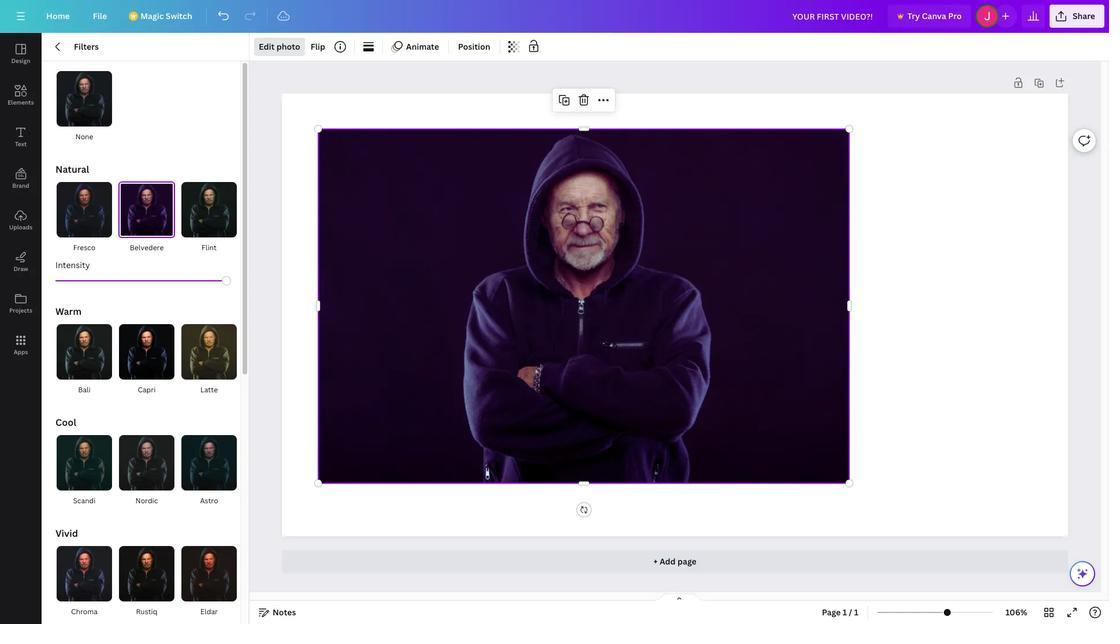 Task type: vqa. For each thing, say whether or not it's contained in the screenshot.


Task type: describe. For each thing, give the bounding box(es) containing it.
edit photo
[[259, 41, 300, 52]]

canva assistant image
[[1076, 567, 1090, 581]]

intensity
[[55, 260, 90, 271]]

design button
[[0, 33, 42, 75]]

apps button
[[0, 324, 42, 366]]

none button
[[55, 71, 113, 143]]

flip button
[[306, 38, 330, 56]]

main menu bar
[[0, 0, 1110, 33]]

home
[[46, 10, 70, 21]]

design
[[11, 57, 30, 65]]

position button
[[454, 38, 495, 56]]

text button
[[0, 116, 42, 158]]

astro
[[200, 496, 218, 506]]

show pages image
[[652, 593, 707, 602]]

flint button
[[180, 181, 238, 254]]

capri
[[138, 385, 156, 395]]

file
[[93, 10, 107, 21]]

notes button
[[254, 603, 301, 622]]

eldar button
[[180, 546, 238, 618]]

1 1 from the left
[[843, 607, 847, 618]]

filters
[[74, 41, 99, 52]]

astro button
[[180, 435, 238, 507]]

106% button
[[998, 603, 1036, 622]]

+
[[654, 556, 658, 567]]

animate button
[[388, 38, 444, 56]]

apps
[[14, 348, 28, 356]]

chroma button
[[55, 546, 113, 618]]

uploads
[[9, 223, 32, 231]]

/
[[849, 607, 853, 618]]

try
[[908, 10, 921, 21]]

fresco
[[73, 243, 95, 253]]

+ add page button
[[282, 550, 1069, 573]]

position
[[458, 41, 491, 52]]

try canva pro
[[908, 10, 962, 21]]

home link
[[37, 5, 79, 28]]

switch
[[166, 10, 192, 21]]

try canva pro button
[[888, 5, 972, 28]]

vivid
[[55, 527, 78, 540]]

share
[[1073, 10, 1096, 21]]

belvedere
[[130, 243, 164, 253]]

animate
[[406, 41, 439, 52]]

edit photo button
[[254, 38, 305, 56]]

text
[[15, 140, 27, 148]]

uploads button
[[0, 199, 42, 241]]

canva
[[922, 10, 947, 21]]



Task type: locate. For each thing, give the bounding box(es) containing it.
page
[[678, 556, 697, 567]]

projects
[[9, 306, 32, 314]]

add
[[660, 556, 676, 567]]

magic switch button
[[121, 5, 202, 28]]

pro
[[949, 10, 962, 21]]

flint
[[202, 243, 217, 253]]

draw button
[[0, 241, 42, 283]]

1 right the /
[[855, 607, 859, 618]]

projects button
[[0, 283, 42, 324]]

scandi button
[[55, 435, 113, 507]]

brand
[[12, 181, 29, 190]]

warm
[[55, 305, 82, 318]]

1 left the /
[[843, 607, 847, 618]]

natural
[[55, 163, 89, 176]]

elements
[[8, 98, 34, 106]]

capri button
[[118, 324, 176, 397]]

magic
[[141, 10, 164, 21]]

rustiq button
[[118, 546, 176, 618]]

elements button
[[0, 75, 42, 116]]

latte button
[[180, 324, 238, 397]]

Design title text field
[[784, 5, 884, 28]]

share button
[[1050, 5, 1105, 28]]

1 horizontal spatial 1
[[855, 607, 859, 618]]

flip
[[311, 41, 325, 52]]

0 horizontal spatial 1
[[843, 607, 847, 618]]

eldar
[[201, 607, 218, 617]]

draw
[[14, 265, 28, 273]]

1
[[843, 607, 847, 618], [855, 607, 859, 618]]

rustiq
[[136, 607, 158, 617]]

file button
[[84, 5, 116, 28]]

106%
[[1006, 607, 1028, 618]]

2 1 from the left
[[855, 607, 859, 618]]

latte
[[201, 385, 218, 395]]

notes
[[273, 607, 296, 618]]

page 1 / 1
[[822, 607, 859, 618]]

photo
[[277, 41, 300, 52]]

+ add page
[[654, 556, 697, 567]]

none
[[75, 132, 93, 142]]

chroma
[[71, 607, 98, 617]]

fresco button
[[55, 181, 113, 254]]

bali button
[[55, 324, 113, 397]]

side panel tab list
[[0, 33, 42, 366]]

edit
[[259, 41, 275, 52]]

belvedere button
[[118, 181, 176, 254]]

page
[[822, 607, 841, 618]]

scandi
[[73, 496, 96, 506]]

brand button
[[0, 158, 42, 199]]

magic switch
[[141, 10, 192, 21]]

nordic button
[[118, 435, 176, 507]]

cool
[[55, 416, 76, 429]]

bali
[[78, 385, 91, 395]]

nordic
[[136, 496, 158, 506]]



